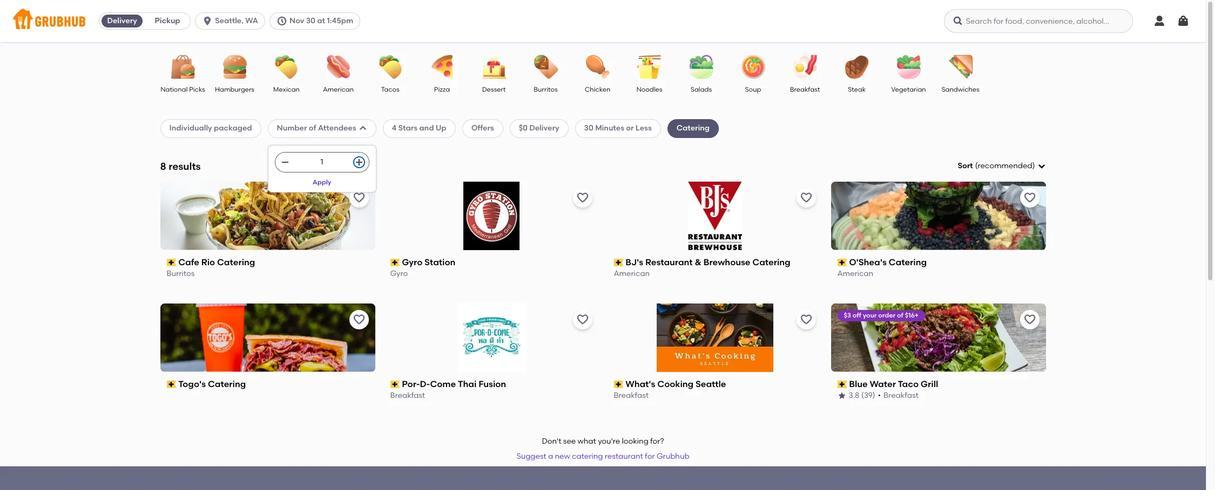 Task type: vqa. For each thing, say whether or not it's contained in the screenshot.
El
no



Task type: describe. For each thing, give the bounding box(es) containing it.
pickup button
[[145, 12, 190, 30]]

1 vertical spatial burritos
[[167, 270, 195, 279]]

save this restaurant image for cafe rio catering
[[352, 192, 365, 205]]

0 vertical spatial of
[[309, 124, 316, 133]]

save this restaurant button for bj's restaurant & brewhouse catering
[[796, 188, 816, 208]]

star icon image
[[837, 392, 846, 401]]

30 inside button
[[306, 16, 315, 25]]

vegetarian
[[891, 86, 926, 93]]

blue water taco grill link
[[837, 379, 1039, 391]]

catering right o'shea's
[[889, 257, 927, 268]]

breakfast down what's
[[614, 392, 649, 401]]

cafe
[[178, 257, 199, 268]]

save this restaurant image for gyro station
[[576, 192, 589, 205]]

cafe rio catering logo image
[[160, 182, 375, 250]]

subscription pass image for cafe rio catering
[[167, 259, 176, 267]]

$0
[[519, 124, 528, 133]]

4
[[392, 124, 397, 133]]

(
[[975, 161, 978, 171]]

delivery inside delivery 'button'
[[107, 16, 137, 25]]

wa
[[245, 16, 258, 25]]

none field inside 8 results main content
[[958, 161, 1046, 172]]

salads
[[691, 86, 712, 93]]

catering right togo's
[[208, 379, 246, 390]]

breakfast image
[[786, 55, 824, 79]]

suggest
[[517, 453, 546, 462]]

cafe rio catering
[[178, 257, 255, 268]]

your
[[863, 312, 877, 320]]

a
[[548, 453, 553, 462]]

catering down salads
[[677, 124, 710, 133]]

what's cooking seattle link
[[614, 379, 816, 391]]

sort
[[958, 161, 973, 171]]

bj's
[[625, 257, 643, 268]]

togo's catering logo image
[[160, 304, 375, 372]]

what's
[[625, 379, 655, 390]]

don't
[[542, 437, 561, 447]]

seattle, wa
[[215, 16, 258, 25]]

nov 30 at 1:45pm
[[289, 16, 353, 25]]

Input item quantity number field
[[295, 153, 349, 172]]

what's cooking seattle
[[625, 379, 726, 390]]

(39)
[[861, 392, 875, 401]]

1 vertical spatial of
[[897, 312, 903, 320]]

1:45pm
[[327, 16, 353, 25]]

and
[[419, 124, 434, 133]]

burritos image
[[527, 55, 565, 79]]

breakfast down por-
[[390, 392, 425, 401]]

salads image
[[682, 55, 720, 79]]

$3
[[844, 312, 851, 320]]

catering right brewhouse
[[752, 257, 790, 268]]

Search for food, convenience, alcohol... search field
[[944, 9, 1133, 33]]

number of attendees
[[277, 124, 356, 133]]

seattle,
[[215, 16, 243, 25]]

dessert
[[482, 86, 506, 93]]

what's cooking seattle logo image
[[657, 304, 773, 372]]

results
[[169, 160, 201, 173]]

save this restaurant button for por-d-come thai fusion
[[573, 310, 592, 330]]

fusion
[[479, 379, 506, 390]]

save this restaurant button for cafe rio catering
[[349, 188, 369, 208]]

suggest a new catering restaurant for grubhub button
[[512, 448, 694, 467]]

por-d-come thai fusion
[[402, 379, 506, 390]]

don't see what you're looking for?
[[542, 437, 664, 447]]

apply button
[[308, 173, 336, 192]]

8 results
[[160, 160, 201, 173]]

save this restaurant image for o'shea's catering
[[1023, 192, 1036, 205]]

grill
[[921, 379, 938, 390]]

or
[[626, 124, 634, 133]]

sandwiches image
[[942, 55, 979, 79]]

•
[[878, 392, 881, 401]]

catering
[[572, 453, 603, 462]]

picks
[[189, 86, 205, 93]]

off
[[853, 312, 861, 320]]

recommended
[[978, 161, 1032, 171]]

gyro station link
[[390, 257, 592, 269]]

gyro station logo image
[[463, 182, 519, 250]]

see
[[563, 437, 576, 447]]

noodles
[[637, 86, 662, 93]]

suggest a new catering restaurant for grubhub
[[517, 453, 689, 462]]

you're
[[598, 437, 620, 447]]

individually
[[169, 124, 212, 133]]

water
[[870, 379, 896, 390]]

national
[[161, 86, 188, 93]]

bj's restaurant & brewhouse catering logo image
[[688, 182, 742, 250]]

3.8
[[849, 392, 859, 401]]

national picks image
[[164, 55, 202, 79]]

o'shea's catering link
[[837, 257, 1039, 269]]

gyro for gyro
[[390, 270, 408, 279]]

american for bj's restaurant & brewhouse catering
[[614, 270, 650, 279]]

delivery inside 8 results main content
[[529, 124, 559, 133]]

por-d-come thai fusion logo image
[[457, 304, 525, 372]]

1 horizontal spatial burritos
[[534, 86, 558, 93]]

hamburgers image
[[216, 55, 254, 79]]

cafe rio catering link
[[167, 257, 369, 269]]

mexican image
[[268, 55, 305, 79]]

sandwiches
[[942, 86, 979, 93]]

blue water taco grill
[[849, 379, 938, 390]]

o'shea's
[[849, 257, 887, 268]]

main navigation navigation
[[0, 0, 1206, 42]]

togo's catering link
[[167, 379, 369, 391]]

svg image inside nov 30 at 1:45pm button
[[277, 16, 287, 26]]

number
[[277, 124, 307, 133]]

save this restaurant button for o'shea's catering
[[1020, 188, 1039, 208]]

nov
[[289, 16, 304, 25]]

new
[[555, 453, 570, 462]]

mexican
[[273, 86, 300, 93]]

at
[[317, 16, 325, 25]]

chicken image
[[579, 55, 616, 79]]

o'shea's catering
[[849, 257, 927, 268]]

o'shea's catering logo image
[[831, 182, 1046, 250]]

restaurant
[[645, 257, 693, 268]]



Task type: locate. For each thing, give the bounding box(es) containing it.
8 results main content
[[0, 42, 1206, 491]]

of
[[309, 124, 316, 133], [897, 312, 903, 320]]

brewhouse
[[704, 257, 750, 268]]

subscription pass image inside what's cooking seattle link
[[614, 381, 623, 389]]

for
[[645, 453, 655, 462]]

pickup
[[155, 16, 180, 25]]

bj's restaurant & brewhouse catering link
[[614, 257, 816, 269]]

thai
[[458, 379, 477, 390]]

save this restaurant image for what's cooking seattle
[[800, 314, 813, 327]]

burritos
[[534, 86, 558, 93], [167, 270, 195, 279]]

noodles image
[[631, 55, 668, 79]]

subscription pass image up star icon
[[837, 381, 847, 389]]

apply
[[313, 179, 331, 186]]

subscription pass image for togo's catering
[[167, 381, 176, 389]]

subscription pass image for bj's restaurant & brewhouse catering
[[614, 259, 623, 267]]

tacos image
[[371, 55, 409, 79]]

soup
[[745, 86, 761, 93]]

american for o'shea's catering
[[837, 270, 873, 279]]

blue
[[849, 379, 868, 390]]

subscription pass image left por-
[[390, 381, 400, 389]]

breakfast down breakfast image
[[790, 86, 820, 93]]

up
[[436, 124, 446, 133]]

0 horizontal spatial subscription pass image
[[167, 381, 176, 389]]

burritos down cafe
[[167, 270, 195, 279]]

1 horizontal spatial subscription pass image
[[390, 259, 400, 267]]

subscription pass image inside the bj's restaurant & brewhouse catering link
[[614, 259, 623, 267]]

stars
[[398, 124, 417, 133]]

dessert image
[[475, 55, 513, 79]]

svg image inside seattle, wa button
[[202, 16, 213, 26]]

por-d-come thai fusion link
[[390, 379, 592, 391]]

1 horizontal spatial american
[[614, 270, 650, 279]]

nov 30 at 1:45pm button
[[269, 12, 365, 30]]

subscription pass image for what's cooking seattle
[[614, 381, 623, 389]]

subscription pass image inside cafe rio catering link
[[167, 259, 176, 267]]

gyro for gyro station
[[402, 257, 422, 268]]

2 horizontal spatial american
[[837, 270, 873, 279]]

save this restaurant button for gyro station
[[573, 188, 592, 208]]

$16+
[[905, 312, 919, 320]]

chicken
[[585, 86, 610, 93]]

seattle, wa button
[[195, 12, 269, 30]]

subscription pass image inside o'shea's catering link
[[837, 259, 847, 267]]

0 horizontal spatial burritos
[[167, 270, 195, 279]]

30 left "at"
[[306, 16, 315, 25]]

pizza image
[[423, 55, 461, 79]]

1 vertical spatial 30
[[584, 124, 593, 133]]

subscription pass image left o'shea's
[[837, 259, 847, 267]]

delivery button
[[99, 12, 145, 30]]

american down o'shea's
[[837, 270, 873, 279]]

minutes
[[595, 124, 624, 133]]

american down american image
[[323, 86, 354, 93]]

subscription pass image left togo's
[[167, 381, 176, 389]]

0 vertical spatial delivery
[[107, 16, 137, 25]]

steak
[[848, 86, 866, 93]]

subscription pass image inside togo's catering link
[[167, 381, 176, 389]]

seattle
[[696, 379, 726, 390]]

delivery right $0
[[529, 124, 559, 133]]

gyro station
[[402, 257, 455, 268]]

subscription pass image inside por-d-come thai fusion link
[[390, 381, 400, 389]]

subscription pass image left gyro station
[[390, 259, 400, 267]]

breakfast down taco
[[884, 392, 919, 401]]

4 stars and up
[[392, 124, 446, 133]]

0 vertical spatial gyro
[[402, 257, 422, 268]]

2 horizontal spatial subscription pass image
[[614, 259, 623, 267]]

of left $16+
[[897, 312, 903, 320]]

togo's
[[178, 379, 206, 390]]

subscription pass image for blue water taco grill
[[837, 381, 847, 389]]

come
[[430, 379, 456, 390]]

subscription pass image left bj's
[[614, 259, 623, 267]]

3.8 (39)
[[849, 392, 875, 401]]

less
[[636, 124, 652, 133]]

save this restaurant button
[[349, 188, 369, 208], [573, 188, 592, 208], [796, 188, 816, 208], [1020, 188, 1039, 208], [349, 310, 369, 330], [573, 310, 592, 330], [796, 310, 816, 330], [1020, 310, 1039, 330]]

catering right rio
[[217, 257, 255, 268]]

save this restaurant image
[[576, 192, 589, 205], [800, 192, 813, 205], [576, 314, 589, 327], [800, 314, 813, 327], [1023, 314, 1036, 327]]

subscription pass image left what's
[[614, 381, 623, 389]]

delivery left pickup at the top left of page
[[107, 16, 137, 25]]

d-
[[420, 379, 430, 390]]

subscription pass image inside blue water taco grill link
[[837, 381, 847, 389]]

cooking
[[657, 379, 694, 390]]

pizza
[[434, 86, 450, 93]]

save this restaurant button for what's cooking seattle
[[796, 310, 816, 330]]

american
[[323, 86, 354, 93], [614, 270, 650, 279], [837, 270, 873, 279]]

looking
[[622, 437, 648, 447]]

• breakfast
[[878, 392, 919, 401]]

subscription pass image inside gyro station link
[[390, 259, 400, 267]]

station
[[425, 257, 455, 268]]

bj's restaurant & brewhouse catering
[[625, 257, 790, 268]]

1 vertical spatial delivery
[[529, 124, 559, 133]]

blue water taco grill logo image
[[831, 304, 1046, 372]]

0 horizontal spatial of
[[309, 124, 316, 133]]

30 inside 8 results main content
[[584, 124, 593, 133]]

delivery
[[107, 16, 137, 25], [529, 124, 559, 133]]

1 vertical spatial gyro
[[390, 270, 408, 279]]

subscription pass image for por-d-come thai fusion
[[390, 381, 400, 389]]

soup image
[[734, 55, 772, 79]]

0 horizontal spatial delivery
[[107, 16, 137, 25]]

subscription pass image for gyro station
[[390, 259, 400, 267]]

8
[[160, 160, 166, 173]]

&
[[695, 257, 701, 268]]

national picks
[[161, 86, 205, 93]]

1 horizontal spatial 30
[[584, 124, 593, 133]]

rio
[[201, 257, 215, 268]]

of right number
[[309, 124, 316, 133]]

svg image
[[1153, 15, 1166, 28], [1177, 15, 1190, 28], [202, 16, 213, 26], [277, 16, 287, 26], [358, 124, 367, 133], [281, 158, 289, 167], [355, 158, 363, 167], [1037, 162, 1046, 171]]

save this restaurant image for por-d-come thai fusion
[[576, 314, 589, 327]]

0 vertical spatial 30
[[306, 16, 315, 25]]

hamburgers
[[215, 86, 254, 93]]

order
[[878, 312, 896, 320]]

grubhub
[[657, 453, 689, 462]]

)
[[1032, 161, 1035, 171]]

subscription pass image
[[167, 259, 176, 267], [837, 259, 847, 267], [390, 381, 400, 389], [614, 381, 623, 389], [837, 381, 847, 389]]

none field containing sort
[[958, 161, 1046, 172]]

1 horizontal spatial delivery
[[529, 124, 559, 133]]

1 horizontal spatial of
[[897, 312, 903, 320]]

american image
[[319, 55, 357, 79]]

offers
[[471, 124, 494, 133]]

what
[[578, 437, 596, 447]]

svg image
[[952, 16, 963, 26]]

30 left minutes
[[584, 124, 593, 133]]

por-
[[402, 379, 420, 390]]

gyro left station
[[402, 257, 422, 268]]

$3 off your order of $16+
[[844, 312, 919, 320]]

subscription pass image
[[390, 259, 400, 267], [614, 259, 623, 267], [167, 381, 176, 389]]

for?
[[650, 437, 664, 447]]

30
[[306, 16, 315, 25], [584, 124, 593, 133]]

burritos down burritos image
[[534, 86, 558, 93]]

american down bj's
[[614, 270, 650, 279]]

30 minutes or less
[[584, 124, 652, 133]]

catering
[[677, 124, 710, 133], [217, 257, 255, 268], [752, 257, 790, 268], [889, 257, 927, 268], [208, 379, 246, 390]]

0 vertical spatial burritos
[[534, 86, 558, 93]]

steak image
[[838, 55, 876, 79]]

gyro
[[402, 257, 422, 268], [390, 270, 408, 279]]

None field
[[958, 161, 1046, 172]]

packaged
[[214, 124, 252, 133]]

taco
[[898, 379, 919, 390]]

save this restaurant image for bj's restaurant & brewhouse catering
[[800, 192, 813, 205]]

gyro down gyro station
[[390, 270, 408, 279]]

$0 delivery
[[519, 124, 559, 133]]

save this restaurant image
[[352, 192, 365, 205], [1023, 192, 1036, 205], [352, 314, 365, 327]]

vegetarian image
[[890, 55, 928, 79]]

sort ( recommended )
[[958, 161, 1035, 171]]

subscription pass image left cafe
[[167, 259, 176, 267]]

attendees
[[318, 124, 356, 133]]

0 horizontal spatial 30
[[306, 16, 315, 25]]

0 horizontal spatial american
[[323, 86, 354, 93]]

subscription pass image for o'shea's catering
[[837, 259, 847, 267]]



